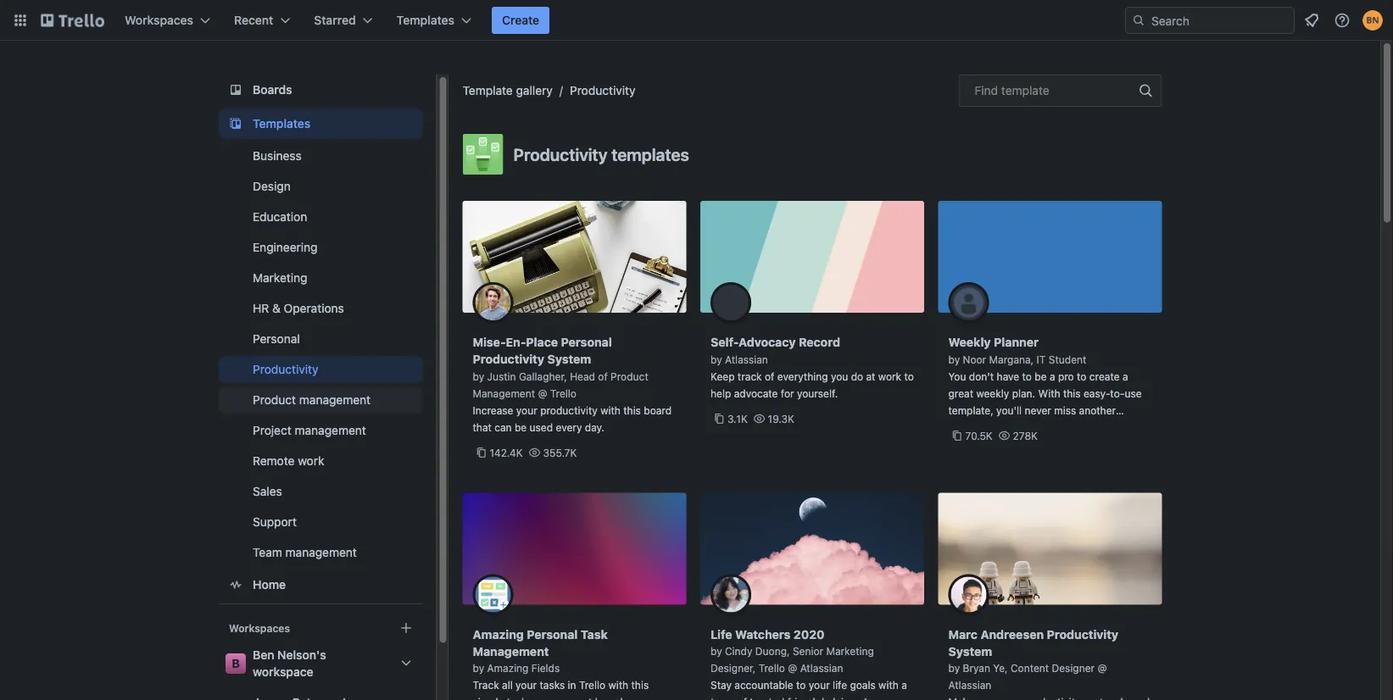 Task type: locate. For each thing, give the bounding box(es) containing it.
2 horizontal spatial of
[[765, 371, 775, 383]]

2 vertical spatial atlassian
[[949, 680, 992, 692]]

management down support link
[[285, 546, 357, 560]]

to inside self-advocacy record by atlassian keep track of everything you do at work to help advocate for yourself.
[[904, 371, 914, 383]]

template,
[[949, 405, 994, 416]]

use
[[1125, 388, 1142, 399]]

cindy duong, senior marketing designer, trello @ atlassian image
[[711, 575, 751, 615]]

remote
[[252, 454, 294, 468]]

0 vertical spatial system
[[547, 352, 591, 366]]

system up "bryan"
[[949, 645, 993, 659]]

with up day.
[[601, 405, 621, 416]]

0 horizontal spatial templates
[[252, 117, 310, 131]]

mise-
[[473, 335, 506, 349]]

by down life
[[711, 646, 722, 658]]

3.1k
[[728, 413, 748, 425]]

trello inside amazing personal task management by amazing fields track all your tasks in trello with this simple task management board.
[[579, 680, 606, 692]]

0 horizontal spatial workspaces
[[125, 13, 193, 27]]

1 horizontal spatial marketing
[[826, 646, 874, 658]]

miss
[[1055, 405, 1076, 416]]

1 vertical spatial trello
[[759, 663, 785, 675]]

0 vertical spatial templates
[[397, 13, 455, 27]]

productivity down the en- at the top of page
[[473, 352, 545, 366]]

19.3k
[[768, 413, 795, 425]]

a right goals
[[902, 680, 907, 692]]

0 vertical spatial amazing
[[473, 628, 524, 642]]

be
[[1035, 371, 1047, 383], [515, 422, 527, 433]]

amazing up all
[[487, 663, 529, 675]]

management for product management
[[299, 393, 370, 407]]

product up board on the bottom left of page
[[611, 371, 649, 383]]

weekly
[[949, 335, 991, 349]]

personal up head
[[561, 335, 612, 349]]

of right team
[[738, 697, 747, 701]]

0 vertical spatial workspaces
[[125, 13, 193, 27]]

1 horizontal spatial be
[[1035, 371, 1047, 383]]

find
[[975, 84, 998, 98]]

1 vertical spatial templates
[[252, 117, 310, 131]]

1 vertical spatial atlassian
[[800, 663, 843, 675]]

product inside mise-en-place personal productivity system by justin gallagher, head of product management @ trello increase your productivity with this board that can be used every day.
[[611, 371, 649, 383]]

weekly
[[977, 388, 1010, 399]]

productivity inside mise-en-place personal productivity system by justin gallagher, head of product management @ trello increase your productivity with this board that can be used every day.
[[473, 352, 545, 366]]

2 vertical spatial trello
[[579, 680, 606, 692]]

to right at
[[904, 371, 914, 383]]

support
[[252, 515, 296, 529]]

design
[[252, 179, 290, 193]]

back to home image
[[41, 7, 104, 34]]

personal inside amazing personal task management by amazing fields track all your tasks in trello with this simple task management board.
[[527, 628, 578, 642]]

0 vertical spatial work
[[879, 371, 902, 383]]

bryan ye, content designer @ atlassian image
[[949, 575, 989, 615]]

atlassian down senior
[[800, 663, 843, 675]]

with right goals
[[879, 680, 899, 692]]

personal
[[252, 332, 300, 346], [561, 335, 612, 349], [527, 628, 578, 642]]

never
[[1025, 405, 1052, 416]]

355.7k
[[543, 447, 577, 459]]

1 vertical spatial this
[[624, 405, 641, 416]]

by up track
[[473, 663, 484, 675]]

1 horizontal spatial system
[[949, 645, 993, 659]]

1 vertical spatial be
[[515, 422, 527, 433]]

2020
[[794, 628, 825, 642]]

engineering link
[[218, 234, 423, 261]]

board.
[[595, 697, 626, 701]]

2 horizontal spatial @
[[1098, 663, 1107, 675]]

noor
[[963, 354, 987, 366]]

0 vertical spatial atlassian
[[725, 354, 768, 366]]

0 horizontal spatial system
[[547, 352, 591, 366]]

management up all
[[473, 645, 549, 659]]

management inside amazing personal task management by amazing fields track all your tasks in trello with this simple task management board.
[[473, 645, 549, 659]]

home link
[[218, 570, 423, 600]]

trello right in
[[579, 680, 606, 692]]

with up board. on the left
[[609, 680, 629, 692]]

1 horizontal spatial templates
[[397, 13, 455, 27]]

of right head
[[598, 371, 608, 383]]

your up friends/advisors!
[[809, 680, 830, 692]]

management inside mise-en-place personal productivity system by justin gallagher, head of product management @ trello increase your productivity with this board that can be used every day.
[[473, 388, 535, 399]]

2 management from the top
[[473, 645, 549, 659]]

management down "tasks"
[[530, 697, 592, 701]]

with inside the life watchers 2020 by cindy duong, senior marketing designer, trello @ atlassian stay accountable to your life goals with a team of trusted friends/advisors!
[[879, 680, 899, 692]]

1 horizontal spatial productivity link
[[570, 84, 636, 98]]

of right "track" on the bottom right of the page
[[765, 371, 775, 383]]

your
[[516, 405, 538, 416], [516, 680, 537, 692], [809, 680, 830, 692]]

tasks
[[540, 680, 565, 692]]

with inside amazing personal task management by amazing fields track all your tasks in trello with this simple task management board.
[[609, 680, 629, 692]]

productivity link up productivity templates
[[570, 84, 636, 98]]

atlassian inside self-advocacy record by atlassian keep track of everything you do at work to help advocate for yourself.
[[725, 354, 768, 366]]

boards
[[252, 83, 292, 97]]

task
[[507, 697, 527, 701]]

productivity icon image
[[463, 134, 503, 175]]

2 horizontal spatial atlassian
[[949, 680, 992, 692]]

marketing up the &
[[252, 271, 307, 285]]

yourself.
[[797, 388, 838, 399]]

atlassian inside marc andreesen productivity system by bryan ye, content designer @ atlassian
[[949, 680, 992, 692]]

hr
[[252, 302, 269, 316]]

@ down senior
[[788, 663, 797, 675]]

0 horizontal spatial atlassian
[[725, 354, 768, 366]]

b
[[231, 657, 239, 671]]

amazing fields image
[[473, 575, 514, 615]]

project management link
[[218, 417, 423, 444]]

great
[[949, 388, 974, 399]]

templates
[[397, 13, 455, 27], [252, 117, 310, 131]]

trello up productivity
[[550, 388, 577, 399]]

templates right starred 'popup button'
[[397, 13, 455, 27]]

0 vertical spatial product
[[611, 371, 649, 383]]

by up the "you" at the bottom right of page
[[949, 354, 960, 366]]

by inside amazing personal task management by amazing fields track all your tasks in trello with this simple task management board.
[[473, 663, 484, 675]]

be inside mise-en-place personal productivity system by justin gallagher, head of product management @ trello increase your productivity with this board that can be used every day.
[[515, 422, 527, 433]]

0 vertical spatial this
[[1064, 388, 1081, 399]]

0 horizontal spatial trello
[[550, 388, 577, 399]]

amazing personal task management by amazing fields track all your tasks in trello with this simple task management board.
[[473, 628, 649, 701]]

1 horizontal spatial work
[[879, 371, 902, 383]]

&
[[272, 302, 280, 316]]

a left pro
[[1050, 371, 1056, 383]]

don't
[[969, 371, 994, 383]]

self-
[[711, 335, 739, 349]]

1 vertical spatial management
[[473, 645, 549, 659]]

weekly planner by noor margana, it student you don't have to be a pro to create a great weekly plan. with this easy-to-use template, you'll never miss another deadline again!
[[949, 335, 1142, 433]]

sales link
[[218, 478, 423, 505]]

that
[[473, 422, 492, 433]]

work
[[879, 371, 902, 383], [297, 454, 324, 468]]

@ inside the life watchers 2020 by cindy duong, senior marketing designer, trello @ atlassian stay accountable to your life goals with a team of trusted friends/advisors!
[[788, 663, 797, 675]]

1 vertical spatial amazing
[[487, 663, 529, 675]]

home
[[252, 578, 285, 592]]

education link
[[218, 204, 423, 231]]

simple
[[473, 697, 504, 701]]

this inside amazing personal task management by amazing fields track all your tasks in trello with this simple task management board.
[[631, 680, 649, 692]]

personal inside mise-en-place personal productivity system by justin gallagher, head of product management @ trello increase your productivity with this board that can be used every day.
[[561, 335, 612, 349]]

to up friends/advisors!
[[796, 680, 806, 692]]

management up project management link
[[299, 393, 370, 407]]

0 horizontal spatial marketing
[[252, 271, 307, 285]]

@ down gallagher,
[[538, 388, 547, 399]]

designer
[[1052, 663, 1095, 675]]

productivity link up product management link
[[218, 356, 423, 383]]

0 vertical spatial be
[[1035, 371, 1047, 383]]

trello inside mise-en-place personal productivity system by justin gallagher, head of product management @ trello increase your productivity with this board that can be used every day.
[[550, 388, 577, 399]]

templates up business
[[252, 117, 310, 131]]

watchers
[[735, 628, 791, 642]]

1 vertical spatial workspaces
[[229, 623, 290, 634]]

marc
[[949, 628, 978, 642]]

0 horizontal spatial of
[[598, 371, 608, 383]]

1 horizontal spatial of
[[738, 697, 747, 701]]

this
[[1064, 388, 1081, 399], [624, 405, 641, 416], [631, 680, 649, 692]]

1 vertical spatial productivity link
[[218, 356, 423, 383]]

your inside mise-en-place personal productivity system by justin gallagher, head of product management @ trello increase your productivity with this board that can be used every day.
[[516, 405, 538, 416]]

you
[[949, 371, 966, 383]]

duong,
[[756, 646, 790, 658]]

1 vertical spatial product
[[252, 393, 296, 407]]

1 vertical spatial system
[[949, 645, 993, 659]]

marketing inside the life watchers 2020 by cindy duong, senior marketing designer, trello @ atlassian stay accountable to your life goals with a team of trusted friends/advisors!
[[826, 646, 874, 658]]

marketing up life
[[826, 646, 874, 658]]

life watchers 2020 by cindy duong, senior marketing designer, trello @ atlassian stay accountable to your life goals with a team of trusted friends/advisors!
[[711, 628, 907, 701]]

to-
[[1111, 388, 1125, 399]]

marketing link
[[218, 265, 423, 292]]

productivity up designer on the bottom of the page
[[1047, 628, 1119, 642]]

operations
[[283, 302, 344, 316]]

by left justin at left
[[473, 371, 484, 383]]

@ right designer on the bottom of the page
[[1098, 663, 1107, 675]]

@ inside marc andreesen productivity system by bryan ye, content designer @ atlassian
[[1098, 663, 1107, 675]]

friends/advisors!
[[787, 697, 867, 701]]

productivity link
[[570, 84, 636, 98], [218, 356, 423, 383]]

system up head
[[547, 352, 591, 366]]

by inside marc andreesen productivity system by bryan ye, content designer @ atlassian
[[949, 663, 960, 675]]

productivity templates
[[514, 144, 689, 164]]

2 horizontal spatial trello
[[759, 663, 785, 675]]

product up project
[[252, 393, 296, 407]]

product management
[[252, 393, 370, 407]]

0 horizontal spatial @
[[538, 388, 547, 399]]

task
[[581, 628, 608, 642]]

work right at
[[879, 371, 902, 383]]

system inside mise-en-place personal productivity system by justin gallagher, head of product management @ trello increase your productivity with this board that can be used every day.
[[547, 352, 591, 366]]

be right the can
[[515, 422, 527, 433]]

0 horizontal spatial a
[[902, 680, 907, 692]]

with inside mise-en-place personal productivity system by justin gallagher, head of product management @ trello increase your productivity with this board that can be used every day.
[[601, 405, 621, 416]]

boards link
[[218, 75, 423, 105]]

Find template field
[[959, 75, 1162, 107]]

of inside self-advocacy record by atlassian keep track of everything you do at work to help advocate for yourself.
[[765, 371, 775, 383]]

management down product management link
[[294, 424, 366, 438]]

productivity inside marc andreesen productivity system by bryan ye, content designer @ atlassian
[[1047, 628, 1119, 642]]

this down pro
[[1064, 388, 1081, 399]]

trello inside the life watchers 2020 by cindy duong, senior marketing designer, trello @ atlassian stay accountable to your life goals with a team of trusted friends/advisors!
[[759, 663, 785, 675]]

by up keep
[[711, 354, 722, 366]]

workspace
[[252, 665, 313, 679]]

personal up fields
[[527, 628, 578, 642]]

with
[[601, 405, 621, 416], [609, 680, 629, 692], [879, 680, 899, 692]]

amazing down amazing fields image at the left bottom of the page
[[473, 628, 524, 642]]

1 vertical spatial marketing
[[826, 646, 874, 658]]

1 horizontal spatial product
[[611, 371, 649, 383]]

workspaces inside dropdown button
[[125, 13, 193, 27]]

templates inside dropdown button
[[397, 13, 455, 27]]

trello down duong, in the right bottom of the page
[[759, 663, 785, 675]]

atlassian up "track" on the bottom right of the page
[[725, 354, 768, 366]]

to inside the life watchers 2020 by cindy duong, senior marketing designer, trello @ atlassian stay accountable to your life goals with a team of trusted friends/advisors!
[[796, 680, 806, 692]]

trello
[[550, 388, 577, 399], [759, 663, 785, 675], [579, 680, 606, 692]]

with for by
[[879, 680, 899, 692]]

productivity down gallery
[[514, 144, 608, 164]]

your up task
[[516, 680, 537, 692]]

by inside mise-en-place personal productivity system by justin gallagher, head of product management @ trello increase your productivity with this board that can be used every day.
[[473, 371, 484, 383]]

increase
[[473, 405, 514, 416]]

used
[[530, 422, 553, 433]]

142.4k
[[490, 447, 523, 459]]

plan.
[[1012, 388, 1036, 399]]

1 horizontal spatial trello
[[579, 680, 606, 692]]

management down justin at left
[[473, 388, 535, 399]]

0 horizontal spatial work
[[297, 454, 324, 468]]

search image
[[1132, 14, 1146, 27]]

1 horizontal spatial @
[[788, 663, 797, 675]]

track
[[738, 371, 762, 383]]

deadline
[[949, 422, 989, 433]]

your up the used
[[516, 405, 538, 416]]

work down the project management in the bottom left of the page
[[297, 454, 324, 468]]

1 management from the top
[[473, 388, 535, 399]]

remote work link
[[218, 448, 423, 475]]

2 vertical spatial this
[[631, 680, 649, 692]]

trusted
[[750, 697, 785, 701]]

1 horizontal spatial atlassian
[[800, 663, 843, 675]]

productivity up product management
[[252, 363, 318, 377]]

student
[[1049, 354, 1087, 366]]

by left "bryan"
[[949, 663, 960, 675]]

a up use
[[1123, 371, 1128, 383]]

design link
[[218, 173, 423, 200]]

engineering
[[252, 240, 317, 254]]

this left board on the bottom left of page
[[624, 405, 641, 416]]

@ inside mise-en-place personal productivity system by justin gallagher, head of product management @ trello increase your productivity with this board that can be used every day.
[[538, 388, 547, 399]]

head
[[570, 371, 595, 383]]

management for project management
[[294, 424, 366, 438]]

this right in
[[631, 680, 649, 692]]

product
[[611, 371, 649, 383], [252, 393, 296, 407]]

be down it
[[1035, 371, 1047, 383]]

0 horizontal spatial be
[[515, 422, 527, 433]]

0 vertical spatial trello
[[550, 388, 577, 399]]

1 vertical spatial work
[[297, 454, 324, 468]]

atlassian down "bryan"
[[949, 680, 992, 692]]

create button
[[492, 7, 550, 34]]

planner
[[994, 335, 1039, 349]]

recent button
[[224, 7, 300, 34]]

ben nelson's workspace
[[252, 648, 326, 679]]

project
[[252, 424, 291, 438]]

0 vertical spatial management
[[473, 388, 535, 399]]



Task type: vqa. For each thing, say whether or not it's contained in the screenshot.
must
no



Task type: describe. For each thing, give the bounding box(es) containing it.
bryan
[[963, 663, 991, 675]]

0 notifications image
[[1302, 10, 1322, 31]]

management inside amazing personal task management by amazing fields track all your tasks in trello with this simple task management board.
[[530, 697, 592, 701]]

do
[[851, 371, 864, 383]]

create
[[1090, 371, 1120, 383]]

gallagher,
[[519, 371, 567, 383]]

can
[[495, 422, 512, 433]]

1 horizontal spatial workspaces
[[229, 623, 290, 634]]

justin
[[487, 371, 516, 383]]

productivity up productivity templates
[[570, 84, 636, 98]]

open information menu image
[[1334, 12, 1351, 29]]

1 horizontal spatial a
[[1050, 371, 1056, 383]]

have
[[997, 371, 1020, 383]]

another
[[1079, 405, 1116, 416]]

en-
[[506, 335, 526, 349]]

in
[[568, 680, 576, 692]]

education
[[252, 210, 307, 224]]

be inside the weekly planner by noor margana, it student you don't have to be a pro to create a great weekly plan. with this easy-to-use template, you'll never miss another deadline again!
[[1035, 371, 1047, 383]]

0 horizontal spatial product
[[252, 393, 296, 407]]

template
[[463, 84, 513, 98]]

0 horizontal spatial productivity link
[[218, 356, 423, 383]]

advocacy
[[739, 335, 796, 349]]

system inside marc andreesen productivity system by bryan ye, content designer @ atlassian
[[949, 645, 993, 659]]

templates button
[[386, 7, 482, 34]]

workspaces button
[[115, 7, 221, 34]]

management for team management
[[285, 546, 357, 560]]

pro
[[1058, 371, 1074, 383]]

personal down the &
[[252, 332, 300, 346]]

work inside self-advocacy record by atlassian keep track of everything you do at work to help advocate for yourself.
[[879, 371, 902, 383]]

to up the "plan."
[[1022, 371, 1032, 383]]

board
[[644, 405, 672, 416]]

your inside amazing personal task management by amazing fields track all your tasks in trello with this simple task management board.
[[516, 680, 537, 692]]

board image
[[225, 80, 246, 100]]

day.
[[585, 422, 605, 433]]

gallery
[[516, 84, 553, 98]]

nelson's
[[277, 648, 326, 662]]

life
[[833, 680, 847, 692]]

templates link
[[218, 109, 423, 139]]

template
[[1002, 84, 1050, 98]]

marc andreesen productivity system by bryan ye, content designer @ atlassian
[[949, 628, 1119, 692]]

cindy
[[725, 646, 753, 658]]

andreesen
[[981, 628, 1044, 642]]

team
[[711, 697, 735, 701]]

noor margana, it student image
[[949, 282, 989, 323]]

to right pro
[[1077, 371, 1087, 383]]

2 horizontal spatial a
[[1123, 371, 1128, 383]]

0 vertical spatial productivity link
[[570, 84, 636, 98]]

find template
[[975, 84, 1050, 98]]

hr & operations
[[252, 302, 344, 316]]

keep
[[711, 371, 735, 383]]

by inside the weekly planner by noor margana, it student you don't have to be a pro to create a great weekly plan. with this easy-to-use template, you'll never miss another deadline again!
[[949, 354, 960, 366]]

ye,
[[993, 663, 1008, 675]]

atlassian inside the life watchers 2020 by cindy duong, senior marketing designer, trello @ atlassian stay accountable to your life goals with a team of trusted friends/advisors!
[[800, 663, 843, 675]]

everything
[[778, 371, 828, 383]]

place
[[526, 335, 558, 349]]

with for personal
[[601, 405, 621, 416]]

a inside the life watchers 2020 by cindy duong, senior marketing designer, trello @ atlassian stay accountable to your life goals with a team of trusted friends/advisors!
[[902, 680, 907, 692]]

your inside the life watchers 2020 by cindy duong, senior marketing designer, trello @ atlassian stay accountable to your life goals with a team of trusted friends/advisors!
[[809, 680, 830, 692]]

again!
[[992, 422, 1021, 433]]

team management link
[[218, 539, 423, 567]]

template gallery
[[463, 84, 553, 98]]

home image
[[225, 575, 246, 595]]

self-advocacy record by atlassian keep track of everything you do at work to help advocate for yourself.
[[711, 335, 914, 399]]

recent
[[234, 13, 273, 27]]

track
[[473, 680, 499, 692]]

productivity
[[540, 405, 598, 416]]

support link
[[218, 509, 423, 536]]

Search field
[[1146, 8, 1294, 33]]

ben nelson (bennelson96) image
[[1363, 10, 1383, 31]]

advocate
[[734, 388, 778, 399]]

by inside the life watchers 2020 by cindy duong, senior marketing designer, trello @ atlassian stay accountable to your life goals with a team of trusted friends/advisors!
[[711, 646, 722, 658]]

business
[[252, 149, 301, 163]]

record
[[799, 335, 840, 349]]

accountable
[[735, 680, 794, 692]]

sales
[[252, 485, 282, 499]]

atlassian image
[[711, 282, 751, 323]]

team management
[[252, 546, 357, 560]]

at
[[866, 371, 876, 383]]

business link
[[218, 142, 423, 170]]

team
[[252, 546, 282, 560]]

of inside mise-en-place personal productivity system by justin gallagher, head of product management @ trello increase your productivity with this board that can be used every day.
[[598, 371, 608, 383]]

create
[[502, 13, 540, 27]]

primary element
[[0, 0, 1394, 41]]

ben
[[252, 648, 274, 662]]

278k
[[1013, 430, 1038, 442]]

0 vertical spatial marketing
[[252, 271, 307, 285]]

by inside self-advocacy record by atlassian keep track of everything you do at work to help advocate for yourself.
[[711, 354, 722, 366]]

hr & operations link
[[218, 295, 423, 322]]

mise-en-place personal productivity system by justin gallagher, head of product management @ trello increase your productivity with this board that can be used every day.
[[473, 335, 672, 433]]

this inside mise-en-place personal productivity system by justin gallagher, head of product management @ trello increase your productivity with this board that can be used every day.
[[624, 405, 641, 416]]

template board image
[[225, 114, 246, 134]]

70.5k
[[966, 430, 993, 442]]

it
[[1037, 354, 1046, 366]]

you'll
[[997, 405, 1022, 416]]

for
[[781, 388, 794, 399]]

starred button
[[304, 7, 383, 34]]

of inside the life watchers 2020 by cindy duong, senior marketing designer, trello @ atlassian stay accountable to your life goals with a team of trusted friends/advisors!
[[738, 697, 747, 701]]

content
[[1011, 663, 1049, 675]]

margana,
[[989, 354, 1034, 366]]

stay
[[711, 680, 732, 692]]

this inside the weekly planner by noor margana, it student you don't have to be a pro to create a great weekly plan. with this easy-to-use template, you'll never miss another deadline again!
[[1064, 388, 1081, 399]]

create a workspace image
[[396, 618, 416, 639]]

with
[[1039, 388, 1061, 399]]

justin gallagher, head of product management @ trello image
[[473, 282, 514, 323]]



